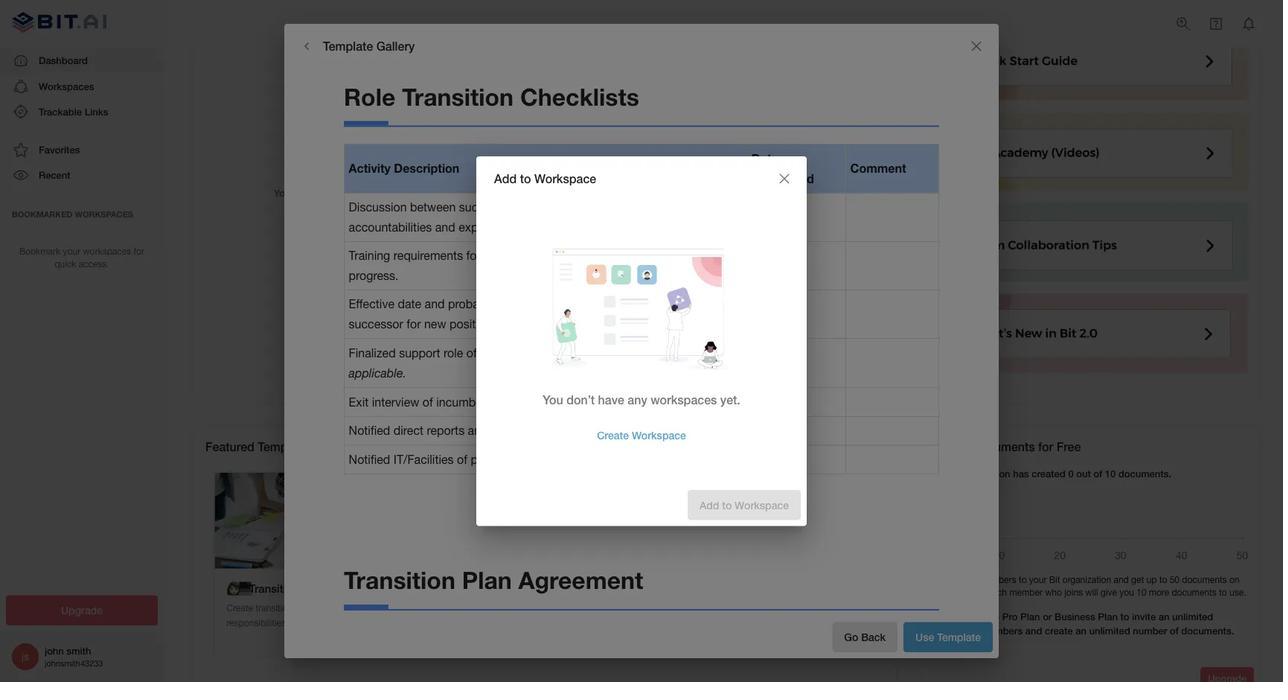 Task type: locate. For each thing, give the bounding box(es) containing it.
organization up will
[[1063, 575, 1112, 585]]

1 vertical spatial 10
[[1137, 587, 1147, 597]]

50 inside 'invite team members to your bit organization and get up to 50 documents on the free plan. each member who joins will give you 10 more documents to use.'
[[1170, 575, 1180, 585]]

applicable
[[640, 395, 694, 409]]

0 horizontal spatial period
[[503, 298, 537, 311]]

have inside dialog
[[598, 393, 625, 407]]

and inside upgrade to the pro plan or business plan to invite an unlimited number of members and create an unlimited number of documents.
[[1026, 625, 1043, 637]]

any left activities
[[723, 185, 739, 197]]

1 vertical spatial an
[[1076, 625, 1087, 637]]

1 notified from the top
[[349, 424, 390, 438]]

to down survey
[[535, 618, 543, 628]]

create workspace link
[[585, 420, 698, 451]]

0 horizontal spatial unlimited
[[1090, 625, 1131, 637]]

1 horizontal spatial have
[[699, 185, 720, 197]]

1 horizontal spatial 10
[[1137, 587, 1147, 597]]

change.
[[577, 424, 620, 438]]

transition up you don't have any workspaces yet.
[[620, 346, 669, 360]]

organization inside 'invite team members to your bit organization and get up to 50 documents on the free plan. each member who joins will give you 10 more documents to use.'
[[1063, 575, 1112, 585]]

dialog
[[284, 24, 999, 658], [477, 156, 807, 526]]

1 horizontal spatial don't
[[673, 185, 696, 197]]

documents inside create customer survey project documents that allow your team to collaborate and monitor results.
[[579, 603, 624, 613]]

1 horizontal spatial period
[[672, 346, 706, 360]]

member
[[1010, 587, 1043, 597]]

2 notified from the top
[[349, 453, 390, 467]]

0 horizontal spatial don't
[[567, 393, 595, 407]]

0 horizontal spatial you
[[274, 187, 291, 199]]

1 horizontal spatial any
[[628, 393, 648, 407]]

allow
[[469, 618, 490, 628]]

1 horizontal spatial -
[[710, 346, 714, 360]]

50
[[956, 440, 969, 454], [1170, 575, 1180, 585]]

create up access
[[597, 429, 629, 442]]

0 vertical spatial or
[[689, 249, 699, 263]]

1 horizontal spatial you
[[543, 393, 564, 407]]

up
[[1147, 575, 1157, 585]]

don't for you don't have any workspaces yet.
[[567, 393, 595, 407]]

1 vertical spatial the
[[986, 611, 1000, 623]]

workspace up manager
[[535, 171, 597, 185]]

1 vertical spatial unlimited
[[1090, 625, 1131, 637]]

don't right the /
[[567, 393, 595, 407]]

favorites
[[39, 144, 80, 155]]

more
[[1150, 587, 1170, 597]]

transition inside dialog
[[620, 346, 669, 360]]

joins
[[1065, 587, 1084, 597]]

0 vertical spatial workspaces
[[83, 246, 131, 257]]

0 horizontal spatial yet.
[[437, 187, 453, 199]]

you left haven't
[[274, 187, 291, 199]]

create inside create customer survey project documents that allow your team to collaborate and monitor results.
[[451, 603, 478, 613]]

and right date
[[425, 298, 445, 311]]

trackable links
[[39, 106, 108, 117]]

and up requirements at the left top of page
[[435, 220, 456, 234]]

organization down documents
[[956, 468, 1011, 480]]

for inside effective date and probation period established and agreed upon by successor for new position.
[[407, 317, 421, 331]]

1 horizontal spatial documents.
[[1182, 625, 1235, 637]]

position down the /
[[531, 424, 574, 438]]

of inside exit interview of incumbent scheduled / conducted - if applicable .
[[423, 395, 433, 409]]

plan down give
[[1099, 611, 1118, 623]]

1 number from the left
[[933, 625, 967, 637]]

2 horizontal spatial any
[[723, 185, 739, 197]]

create a modern interactive thesis as your work towards your degree. button
[[664, 473, 876, 656]]

to right up
[[1160, 575, 1168, 585]]

you
[[1120, 587, 1135, 597]]

0 vertical spatial between
[[410, 201, 456, 215]]

your down modern
[[732, 618, 750, 628]]

2 horizontal spatial yet.
[[784, 185, 800, 197]]

successor inside effective date and probation period established and agreed upon by successor for new position.
[[349, 317, 403, 331]]

0 vertical spatial period
[[503, 298, 537, 311]]

have for activities
[[699, 185, 720, 197]]

0 vertical spatial notified
[[349, 424, 390, 438]]

unlimited down the business
[[1090, 625, 1131, 637]]

yet. inside dialog
[[721, 393, 741, 407]]

new inside training requirements for new position discussed and executed or in progress.
[[484, 249, 506, 263]]

upgrade
[[61, 604, 103, 617], [933, 611, 972, 623]]

0 vertical spatial if
[[717, 346, 724, 360]]

workspaces up create workspace
[[651, 393, 717, 407]]

discussed
[[555, 249, 609, 263]]

thesis
[[789, 603, 812, 613]]

50 right up
[[1170, 575, 1180, 585]]

discussion between successor and new manager of new position, accountabilities and expectations.
[[349, 201, 704, 234]]

0 vertical spatial workspace
[[535, 171, 597, 185]]

0 vertical spatial the
[[933, 587, 946, 597]]

plan
[[462, 566, 512, 595], [302, 582, 325, 595], [1021, 611, 1041, 623], [1099, 611, 1118, 623]]

0 horizontal spatial any
[[365, 187, 381, 199]]

1 vertical spatial successor
[[349, 317, 403, 331]]

0 horizontal spatial team
[[512, 618, 532, 628]]

yet. right activities
[[784, 185, 800, 197]]

opened
[[329, 187, 363, 199]]

and left agreed
[[604, 298, 624, 311]]

plan.
[[966, 587, 985, 597]]

trackable links button
[[0, 99, 164, 124]]

workspaces button
[[0, 74, 164, 99]]

conducted
[[562, 395, 619, 409]]

0 horizontal spatial upgrade
[[61, 604, 103, 617]]

1 horizontal spatial workspaces
[[651, 393, 717, 407]]

notified left it/facilities
[[349, 453, 390, 467]]

1 vertical spatial documents.
[[1182, 625, 1235, 637]]

0 horizontal spatial between
[[319, 603, 353, 613]]

an right invite
[[1159, 611, 1170, 623]]

documents.
[[1119, 468, 1172, 480], [1182, 625, 1235, 637]]

create for create transition plans between changing responsibilities and job roles.
[[227, 603, 253, 613]]

favorites button
[[0, 137, 164, 163]]

1 vertical spatial or
[[1043, 611, 1053, 623]]

role
[[444, 346, 463, 360]]

support
[[399, 346, 441, 360]]

completed
[[752, 172, 814, 186]]

0 vertical spatial successor
[[459, 201, 514, 215]]

documents. down use.
[[1182, 625, 1235, 637]]

1 vertical spatial notified
[[349, 453, 390, 467]]

create for create workspace
[[597, 429, 629, 442]]

1 horizontal spatial transition
[[620, 346, 669, 360]]

recent button
[[0, 163, 164, 188]]

0 vertical spatial members
[[979, 575, 1017, 585]]

plan up customer
[[462, 566, 512, 595]]

between down description
[[410, 201, 456, 215]]

template up changing
[[328, 582, 375, 595]]

members down pro
[[981, 625, 1023, 637]]

- inside exit interview of incumbent scheduled / conducted - if applicable .
[[622, 395, 627, 409]]

create inside create a modern interactive thesis as your work towards your degree.
[[675, 603, 702, 613]]

1 horizontal spatial team
[[957, 575, 977, 585]]

1 vertical spatial members
[[981, 625, 1023, 637]]

you don't have any workspaces yet.
[[543, 393, 741, 407]]

10 down get on the right
[[1137, 587, 1147, 597]]

0 vertical spatial transition
[[620, 346, 669, 360]]

the left pro
[[986, 611, 1000, 623]]

and inside create transition plans between changing responsibilities and job roles.
[[289, 618, 304, 628]]

members inside upgrade to the pro plan or business plan to invite an unlimited number of members and create an unlimited number of documents.
[[981, 625, 1023, 637]]

0 vertical spatial 10
[[1106, 468, 1116, 480]]

any up create workspace
[[628, 393, 648, 407]]

1 vertical spatial position
[[531, 424, 574, 438]]

1 horizontal spatial if
[[717, 346, 724, 360]]

that
[[451, 618, 467, 628]]

0 vertical spatial team
[[957, 575, 977, 585]]

1 vertical spatial if
[[630, 395, 637, 409]]

period down upon
[[672, 346, 706, 360]]

1 horizontal spatial between
[[410, 201, 456, 215]]

your down customer
[[492, 618, 510, 628]]

between up roles.
[[319, 603, 353, 613]]

to up member
[[1019, 575, 1027, 585]]

50 right get
[[956, 440, 969, 454]]

an
[[1159, 611, 1170, 623], [1076, 625, 1087, 637]]

templates
[[258, 440, 314, 454]]

members up the each
[[979, 575, 1017, 585]]

don't up position,
[[673, 185, 696, 197]]

checklists
[[521, 83, 640, 111]]

get 50 documents for free
[[933, 440, 1082, 454]]

upgrade up use template
[[933, 611, 972, 623]]

2 vertical spatial template
[[938, 631, 982, 643]]

0 vertical spatial don't
[[673, 185, 696, 197]]

yet. right .
[[721, 393, 741, 407]]

work
[[675, 618, 695, 628]]

notified down exit
[[349, 424, 390, 438]]

transition down the 👩🏻💻transition
[[256, 603, 293, 613]]

0 horizontal spatial an
[[1076, 625, 1087, 637]]

and right collaborate
[[592, 618, 607, 628]]

notified
[[349, 424, 390, 438], [349, 453, 390, 467]]

customer
[[480, 603, 518, 613]]

create for create customer survey project documents that allow your team to collaborate and monitor results.
[[451, 603, 478, 613]]

upgrade inside button
[[61, 604, 103, 617]]

yet. for you don't have any activities yet.
[[784, 185, 800, 197]]

and left job
[[289, 618, 304, 628]]

1 horizontal spatial unlimited
[[1173, 611, 1214, 623]]

of inside the discussion between successor and new manager of new position, accountabilities and expectations.
[[616, 201, 626, 215]]

and left executed
[[613, 249, 633, 263]]

-
[[710, 346, 714, 360], [622, 395, 627, 409]]

description
[[394, 162, 460, 176]]

responsibilities
[[227, 618, 286, 628]]

📞 customer satisfaction survey image
[[439, 473, 652, 569]]

1 horizontal spatial an
[[1159, 611, 1170, 623]]

dialog containing add to workspace
[[477, 156, 807, 526]]

- right conducted
[[622, 395, 627, 409]]

incumbent left over
[[480, 346, 537, 360]]

0 horizontal spatial -
[[622, 395, 627, 409]]

0 horizontal spatial organization
[[956, 468, 1011, 480]]

your up 'quick'
[[63, 246, 81, 257]]

0 horizontal spatial have
[[598, 393, 625, 407]]

you for you haven't opened any documents yet.
[[274, 187, 291, 199]]

2 horizontal spatial you
[[654, 185, 671, 197]]

you down if applicable.
[[543, 393, 564, 407]]

bit
[[1050, 575, 1061, 585]]

position inside training requirements for new position discussed and executed or in progress.
[[510, 249, 552, 263]]

1 vertical spatial between
[[319, 603, 353, 613]]

0 horizontal spatial transition
[[256, 603, 293, 613]]

use.
[[1230, 587, 1247, 597]]

have up position,
[[699, 185, 720, 197]]

invite
[[1133, 611, 1157, 623]]

1 vertical spatial have
[[598, 393, 625, 407]]

0 horizontal spatial or
[[689, 249, 699, 263]]

don't
[[673, 185, 696, 197], [567, 393, 595, 407]]

to down plan.
[[974, 611, 983, 623]]

number down the free
[[933, 625, 967, 637]]

for inside training requirements for new position discussed and executed or in progress.
[[467, 249, 481, 263]]

you up position,
[[654, 185, 671, 197]]

any up discussion
[[365, 187, 381, 199]]

- down by
[[710, 346, 714, 360]]

for inside bookmark your workspaces for quick access.
[[134, 246, 144, 257]]

organization
[[956, 468, 1011, 480], [1063, 575, 1112, 585]]

template gallery
[[323, 39, 415, 53]]

1 vertical spatial team
[[512, 618, 532, 628]]

team down survey
[[512, 618, 532, 628]]

template right the use
[[938, 631, 982, 643]]

your left bit
[[1030, 575, 1047, 585]]

featured
[[206, 440, 255, 454]]

1 horizontal spatial workspace
[[632, 429, 686, 442]]

period down training requirements for new position discussed and executed or in progress.
[[503, 298, 537, 311]]

upgrade up smith
[[61, 604, 103, 617]]

team up plan.
[[957, 575, 977, 585]]

1 vertical spatial -
[[622, 395, 627, 409]]

bookmarked workspaces
[[12, 209, 133, 219]]

new up support
[[424, 317, 446, 331]]

10 right out at the bottom right
[[1106, 468, 1116, 480]]

1 vertical spatial organization
[[1063, 575, 1112, 585]]

by
[[698, 298, 711, 311]]

position down the discussion between successor and new manager of new position, accountabilities and expectations.
[[510, 249, 552, 263]]

yet. down description
[[437, 187, 453, 199]]

create up that
[[451, 603, 478, 613]]

have up the change.
[[598, 393, 625, 407]]

👩🏻💻transition plan template image
[[215, 473, 427, 569]]

successor up expectations.
[[459, 201, 514, 215]]

in
[[703, 249, 712, 263]]

invite
[[933, 575, 954, 585]]

workspaces
[[83, 246, 131, 257], [651, 393, 717, 407]]

0 vertical spatial documents.
[[1119, 468, 1172, 480]]

1 horizontal spatial yet.
[[721, 393, 741, 407]]

or
[[689, 249, 699, 263], [1043, 611, 1053, 623]]

👩🏻💻transition plan template
[[227, 582, 375, 595]]

10 inside 'invite team members to your bit organization and get up to 50 documents on the free plan. each member who joins will give you 10 more documents to use.'
[[1137, 587, 1147, 597]]

notified for notified direct reports and staff of position change.
[[349, 424, 390, 438]]

bookmarked
[[12, 209, 73, 219]]

any for documents
[[365, 187, 381, 199]]

1 vertical spatial transition
[[256, 603, 293, 613]]

or left "in"
[[689, 249, 699, 263]]

0 vertical spatial 50
[[956, 440, 969, 454]]

0 vertical spatial template
[[323, 39, 373, 53]]

1 vertical spatial incumbent
[[437, 395, 493, 409]]

customer
[[465, 582, 516, 595]]

documents. inside upgrade to the pro plan or business plan to invite an unlimited number of members and create an unlimited number of documents.
[[1182, 625, 1235, 637]]

1 horizontal spatial organization
[[1063, 575, 1112, 585]]

create up work
[[675, 603, 702, 613]]

1 horizontal spatial 50
[[1170, 575, 1180, 585]]

upgrade inside upgrade to the pro plan or business plan to invite an unlimited number of members and create an unlimited number of documents.
[[933, 611, 972, 623]]

number
[[933, 625, 967, 637], [1134, 625, 1168, 637]]

0 horizontal spatial number
[[933, 625, 967, 637]]

2 number from the left
[[1134, 625, 1168, 637]]

1 horizontal spatial upgrade
[[933, 611, 972, 623]]

john
[[45, 645, 64, 657]]

and left create
[[1026, 625, 1043, 637]]

1 horizontal spatial or
[[1043, 611, 1053, 623]]

who
[[1046, 587, 1063, 597]]

interactive
[[745, 603, 786, 613]]

access
[[586, 453, 624, 467]]

1 vertical spatial 50
[[1170, 575, 1180, 585]]

requirements
[[394, 249, 463, 263]]

the inside 'invite team members to your bit organization and get up to 50 documents on the free plan. each member who joins will give you 10 more documents to use.'
[[933, 587, 946, 597]]

1 vertical spatial workspace
[[632, 429, 686, 442]]

you inside dialog
[[543, 393, 564, 407]]

go back button
[[833, 622, 898, 652]]

add
[[494, 171, 517, 185]]

0 horizontal spatial the
[[933, 587, 946, 597]]

of
[[616, 201, 626, 215], [467, 346, 477, 360], [606, 346, 616, 360], [423, 395, 433, 409], [518, 424, 528, 438], [457, 453, 468, 467], [1094, 468, 1103, 480], [970, 625, 979, 637], [1171, 625, 1179, 637]]

to right add
[[520, 171, 531, 185]]

template left gallery
[[323, 39, 373, 53]]

probation
[[448, 298, 499, 311]]

gallery
[[377, 39, 415, 53]]

don't inside dialog
[[567, 393, 595, 407]]

your inside create customer survey project documents that allow your team to collaborate and monitor results.
[[492, 618, 510, 628]]

transition
[[402, 83, 514, 111], [344, 566, 456, 595]]

applicable.
[[349, 366, 407, 380]]

create inside create transition plans between changing responsibilities and job roles.
[[227, 603, 253, 613]]

🎓thesis image
[[664, 473, 876, 569]]

and up "you"
[[1114, 575, 1130, 585]]

0 horizontal spatial if
[[630, 395, 637, 409]]

to left invite
[[1121, 611, 1130, 623]]

the down invite
[[933, 587, 946, 597]]

documents down activity description
[[384, 187, 434, 199]]

members
[[979, 575, 1017, 585], [981, 625, 1023, 637]]

documents. right out at the bottom right
[[1119, 468, 1172, 480]]

workspaces up access.
[[83, 246, 131, 257]]

incumbent
[[480, 346, 537, 360], [437, 395, 493, 409]]

successor down effective
[[349, 317, 403, 331]]

0 horizontal spatial workspaces
[[83, 246, 131, 257]]

team inside 'invite team members to your bit organization and get up to 50 documents on the free plan. each member who joins will give you 10 more documents to use.'
[[957, 575, 977, 585]]

bookmark your workspaces for quick access.
[[19, 246, 144, 269]]

1 vertical spatial don't
[[567, 393, 595, 407]]

access.
[[79, 259, 109, 269]]

recent
[[39, 169, 70, 181]]

unlimited right invite
[[1173, 611, 1214, 623]]

get
[[933, 440, 953, 454]]

any for workspaces
[[628, 393, 648, 407]]

0 vertical spatial incumbent
[[480, 346, 537, 360]]

number down invite
[[1134, 625, 1168, 637]]

documents down survey at bottom
[[579, 603, 624, 613]]

new down expectations.
[[484, 249, 506, 263]]

period
[[503, 298, 537, 311], [672, 346, 706, 360]]

workspace up changes.
[[632, 429, 686, 442]]

1 horizontal spatial successor
[[459, 201, 514, 215]]

or inside training requirements for new position discussed and executed or in progress.
[[689, 249, 699, 263]]

0 vertical spatial position
[[510, 249, 552, 263]]

or up create
[[1043, 611, 1053, 623]]

position
[[510, 249, 552, 263], [531, 424, 574, 438]]

incumbent up reports on the bottom left
[[437, 395, 493, 409]]

0 vertical spatial -
[[710, 346, 714, 360]]

1 horizontal spatial the
[[986, 611, 1000, 623]]

0 vertical spatial have
[[699, 185, 720, 197]]

an down the business
[[1076, 625, 1087, 637]]

create up responsibilities
[[227, 603, 253, 613]]

1 horizontal spatial number
[[1134, 625, 1168, 637]]

create customer survey project documents that allow your team to collaborate and monitor results.
[[451, 603, 624, 643]]

monitor
[[451, 632, 482, 643]]

quick
[[55, 259, 76, 269]]

0 horizontal spatial 10
[[1106, 468, 1116, 480]]

1 vertical spatial period
[[672, 346, 706, 360]]

0 horizontal spatial successor
[[349, 317, 403, 331]]

have
[[699, 185, 720, 197], [598, 393, 625, 407]]



Task type: vqa. For each thing, say whether or not it's contained in the screenshot.
content
no



Task type: describe. For each thing, give the bounding box(es) containing it.
create transition plans between changing responsibilities and job roles.
[[227, 603, 393, 628]]

discussion
[[349, 201, 407, 215]]

documents right more
[[1172, 587, 1217, 597]]

and inside create customer survey project documents that allow your team to collaborate and monitor results.
[[592, 618, 607, 628]]

to inside create customer survey project documents that allow your team to collaborate and monitor results.
[[535, 618, 543, 628]]

your inside 'invite team members to your bit organization and get up to 50 documents on the free plan. each member who joins will give you 10 more documents to use.'
[[1030, 575, 1047, 585]]

successor inside the discussion between successor and new manager of new position, accountabilities and expectations.
[[459, 201, 514, 215]]

plan inside dialog
[[462, 566, 512, 595]]

go back
[[845, 631, 886, 643]]

modern
[[712, 603, 743, 613]]

0 vertical spatial unlimited
[[1173, 611, 1214, 623]]

1 vertical spatial workspaces
[[651, 393, 717, 407]]

project
[[549, 603, 576, 613]]

team inside create customer survey project documents that allow your team to collaborate and monitor results.
[[512, 618, 532, 628]]

have for workspaces
[[598, 393, 625, 407]]

upgrade for upgrade
[[61, 604, 103, 617]]

transition inside create transition plans between changing responsibilities and job roles.
[[256, 603, 293, 613]]

smith
[[67, 645, 91, 657]]

to inside dialog
[[520, 171, 531, 185]]

haven't
[[293, 187, 326, 199]]

effective
[[349, 298, 395, 311]]

workspaces
[[75, 209, 133, 219]]

notified it/facilities of pending location and access changes.
[[349, 453, 676, 467]]

/
[[555, 395, 559, 409]]

staff
[[492, 424, 515, 438]]

give
[[1101, 587, 1118, 597]]

satisfaction
[[519, 582, 580, 595]]

if applicable.
[[349, 346, 727, 380]]

interview
[[372, 395, 420, 409]]

the inside upgrade to the pro plan or business plan to invite an unlimited number of members and create an unlimited number of documents.
[[986, 611, 1000, 623]]

established
[[540, 298, 601, 311]]

any for activities
[[723, 185, 739, 197]]

new left position,
[[630, 201, 652, 215]]

plan right pro
[[1021, 611, 1041, 623]]

go
[[845, 631, 859, 643]]

yet. for you don't have any workspaces yet.
[[721, 393, 741, 407]]

0 vertical spatial organization
[[956, 468, 1011, 480]]

training requirements for new position discussed and executed or in progress.
[[349, 249, 715, 283]]

documents left the on
[[1183, 575, 1228, 585]]

changes.
[[627, 453, 676, 467]]

and down add to workspace
[[517, 201, 537, 215]]

0 horizontal spatial documents.
[[1119, 468, 1172, 480]]

transition plan agreement
[[344, 566, 644, 595]]

create workspace
[[597, 429, 686, 442]]

if inside if applicable.
[[717, 346, 724, 360]]

agreed
[[628, 298, 664, 311]]

workspaces
[[39, 80, 94, 92]]

1 vertical spatial template
[[328, 582, 375, 595]]

as
[[815, 603, 824, 613]]

will
[[1086, 587, 1099, 597]]

documents
[[972, 440, 1036, 454]]

your organization has created 0 out of 10 documents.
[[933, 468, 1172, 480]]

get
[[1132, 575, 1145, 585]]

upgrade button
[[6, 595, 158, 626]]

create for create a modern interactive thesis as your work towards your degree.
[[675, 603, 702, 613]]

survey
[[520, 603, 546, 613]]

or inside upgrade to the pro plan or business plan to invite an unlimited number of members and create an unlimited number of documents.
[[1043, 611, 1053, 623]]

effective date and probation period established and agreed upon by successor for new position.
[[349, 298, 715, 331]]

activity
[[349, 162, 391, 176]]

incumbent inside exit interview of incumbent scheduled / conducted - if applicable .
[[437, 395, 493, 409]]

notified for notified it/facilities of pending location and access changes.
[[349, 453, 390, 467]]

dialog containing role transition checklists
[[284, 24, 999, 658]]

links
[[85, 106, 108, 117]]

job
[[306, 618, 319, 628]]

manager
[[566, 201, 613, 215]]

has
[[1014, 468, 1030, 480]]

0
[[1069, 468, 1074, 480]]

activities
[[742, 185, 781, 197]]

survey
[[583, 582, 619, 595]]

each
[[988, 587, 1008, 597]]

over
[[540, 346, 563, 360]]

your
[[933, 468, 953, 480]]

and left staff
[[468, 424, 488, 438]]

template inside button
[[938, 631, 982, 643]]

between inside create transition plans between changing responsibilities and job roles.
[[319, 603, 353, 613]]

upgrade for upgrade to the pro plan or business plan to invite an unlimited number of members and create an unlimited number of documents.
[[933, 611, 972, 623]]

location
[[518, 453, 560, 467]]

featured templates
[[206, 440, 314, 454]]

free
[[948, 587, 963, 597]]

position.
[[450, 317, 495, 331]]

0 horizontal spatial 50
[[956, 440, 969, 454]]

add to workspace
[[494, 171, 597, 185]]

you don't have any activities yet.
[[654, 185, 800, 197]]

collaborate
[[545, 618, 590, 628]]

don't for you don't have any activities yet.
[[673, 185, 696, 197]]

create a modern interactive thesis as your work towards your degree.
[[675, 603, 844, 628]]

your right as
[[827, 603, 844, 613]]

and inside training requirements for new position discussed and executed or in progress.
[[613, 249, 633, 263]]

members inside 'invite team members to your bit organization and get up to 50 documents on the free plan. each member who joins will give you 10 more documents to use.'
[[979, 575, 1017, 585]]

business
[[1055, 611, 1096, 623]]

you for you don't have any activities yet.
[[654, 185, 671, 197]]

👩🏻💻transition
[[227, 582, 299, 595]]

0 vertical spatial transition
[[402, 83, 514, 111]]

plan up plans
[[302, 582, 325, 595]]

trackable
[[39, 106, 82, 117]]

📞
[[451, 582, 462, 595]]

expectations.
[[459, 220, 531, 234]]

you for you don't have any workspaces yet.
[[543, 393, 564, 407]]

notified direct reports and staff of position change.
[[349, 424, 620, 438]]

to left use.
[[1220, 587, 1228, 597]]

it/facilities
[[394, 453, 454, 467]]

and left access
[[563, 453, 583, 467]]

role transition checklists
[[344, 83, 640, 111]]

new inside effective date and probation period established and agreed upon by successor for new position.
[[424, 317, 446, 331]]

and inside 'invite team members to your bit organization and get up to 50 documents on the free plan. each member who joins will give you 10 more documents to use.'
[[1114, 575, 1130, 585]]

workspaces inside bookmark your workspaces for quick access.
[[83, 246, 131, 257]]

progress.
[[349, 269, 399, 283]]

upon
[[668, 298, 695, 311]]

finalized support role of incumbent over course of transition period -
[[349, 346, 717, 360]]

0 horizontal spatial workspace
[[535, 171, 597, 185]]

invite team members to your bit organization and get up to 50 documents on the free plan. each member who joins will give you 10 more documents to use.
[[933, 575, 1247, 597]]

period inside effective date and probation period established and agreed upon by successor for new position.
[[503, 298, 537, 311]]

📞 customer satisfaction survey
[[451, 582, 619, 595]]

course
[[567, 346, 603, 360]]

accountabilities
[[349, 220, 432, 234]]

use template button
[[904, 622, 993, 652]]

your inside bookmark your workspaces for quick access.
[[63, 246, 81, 257]]

new down add to workspace
[[541, 201, 563, 215]]

js
[[22, 650, 29, 663]]

between inside the discussion between successor and new manager of new position, accountabilities and expectations.
[[410, 201, 456, 215]]

activity description
[[349, 162, 460, 176]]

yet. for you haven't opened any documents yet.
[[437, 187, 453, 199]]

1 vertical spatial transition
[[344, 566, 456, 595]]



